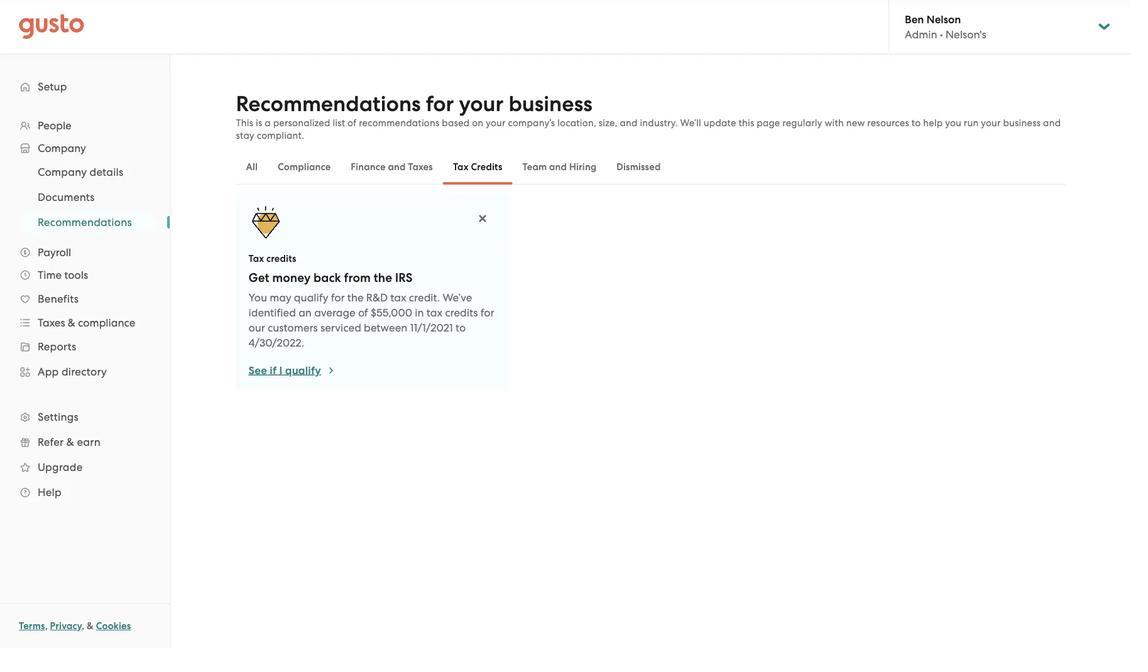 Task type: locate. For each thing, give the bounding box(es) containing it.
settings
[[38, 411, 79, 424]]

taxes up reports
[[38, 317, 65, 330]]

cookies
[[96, 621, 131, 633]]

1 vertical spatial the
[[348, 292, 364, 304]]

admin
[[906, 28, 938, 41]]

1 vertical spatial qualify
[[285, 364, 321, 377]]

company down people
[[38, 142, 86, 155]]

credits
[[471, 162, 503, 173]]

and inside button
[[388, 162, 406, 173]]

payroll button
[[13, 241, 157, 264]]

& left earn
[[67, 436, 74, 449]]

from
[[344, 271, 371, 285]]

&
[[68, 317, 75, 330], [67, 436, 74, 449], [87, 621, 94, 633]]

1 horizontal spatial ,
[[82, 621, 84, 633]]

privacy link
[[50, 621, 82, 633]]

tax inside button
[[453, 162, 469, 173]]

irs
[[395, 271, 413, 285]]

1 vertical spatial company
[[38, 166, 87, 179]]

an
[[299, 307, 312, 319]]

1 horizontal spatial tax
[[453, 162, 469, 173]]

0 vertical spatial to
[[912, 118, 922, 129]]

refer & earn
[[38, 436, 101, 449]]

tax for tax credits get money back from the irs
[[249, 253, 264, 265]]

1 vertical spatial tax
[[427, 307, 443, 319]]

0 vertical spatial tax
[[453, 162, 469, 173]]

taxes inside taxes & compliance dropdown button
[[38, 317, 65, 330]]

1 horizontal spatial credits
[[445, 307, 478, 319]]

company for company
[[38, 142, 86, 155]]

recommendations up list
[[236, 91, 421, 117]]

1 , from the left
[[45, 621, 48, 633]]

a
[[265, 118, 271, 129]]

stay
[[236, 130, 255, 141]]

credits up the money
[[267, 253, 297, 265]]

qualify right "i"
[[285, 364, 321, 377]]

location,
[[558, 118, 597, 129]]

dismissed button
[[607, 152, 671, 182]]

tax
[[391, 292, 407, 304], [427, 307, 443, 319]]

get
[[249, 271, 270, 285]]

app directory
[[38, 366, 107, 379]]

to inside you may qualify for the r&d tax credit. we've identified an average of $55,000 in tax credits for our customers serviced between 11/1/2021 to 4/30/2022.
[[456, 322, 466, 335]]

to left 'help'
[[912, 118, 922, 129]]

all button
[[236, 152, 268, 182]]

0 horizontal spatial taxes
[[38, 317, 65, 330]]

1 vertical spatial tax
[[249, 253, 264, 265]]

this
[[739, 118, 755, 129]]

your
[[459, 91, 504, 117], [486, 118, 506, 129], [982, 118, 1002, 129]]

1 vertical spatial &
[[67, 436, 74, 449]]

1 company from the top
[[38, 142, 86, 155]]

1 list from the top
[[0, 114, 170, 506]]

tax credits
[[453, 162, 503, 173]]

company inside company details 'link'
[[38, 166, 87, 179]]

2 company from the top
[[38, 166, 87, 179]]

,
[[45, 621, 48, 633], [82, 621, 84, 633]]

1 horizontal spatial tax
[[427, 307, 443, 319]]

qualify inside you may qualify for the r&d tax credit. we've identified an average of $55,000 in tax credits for our customers serviced between 11/1/2021 to 4/30/2022.
[[294, 292, 329, 304]]

see if i qualify link
[[249, 363, 336, 379]]

between
[[364, 322, 408, 335]]

for inside recommendations for your business this is a personalized list of recommendations based on your company's location, size, and industry. we'll update this page regularly with new resources to help you run your business and stay compliant.
[[426, 91, 454, 117]]

company inside the 'company' dropdown button
[[38, 142, 86, 155]]

resources
[[868, 118, 910, 129]]

your up on
[[459, 91, 504, 117]]

you
[[249, 292, 267, 304]]

reports link
[[13, 336, 157, 358]]

settings link
[[13, 406, 157, 429]]

& left "cookies" at the bottom left
[[87, 621, 94, 633]]

tax inside tax credits get money back from the irs
[[249, 253, 264, 265]]

0 horizontal spatial credits
[[267, 253, 297, 265]]

1 horizontal spatial for
[[426, 91, 454, 117]]

with
[[825, 118, 845, 129]]

1 horizontal spatial the
[[374, 271, 393, 285]]

credits inside you may qualify for the r&d tax credit. we've identified an average of $55,000 in tax credits for our customers serviced between 11/1/2021 to 4/30/2022.
[[445, 307, 478, 319]]

you may qualify for the r&d tax credit. we've identified an average of $55,000 in tax credits for our customers serviced between 11/1/2021 to 4/30/2022.
[[249, 292, 495, 350]]

back
[[314, 271, 341, 285]]

team and hiring button
[[513, 152, 607, 182]]

2 vertical spatial for
[[481, 307, 495, 319]]

0 vertical spatial credits
[[267, 253, 297, 265]]

business up company's
[[509, 91, 593, 117]]

0 vertical spatial company
[[38, 142, 86, 155]]

1 horizontal spatial taxes
[[408, 162, 433, 173]]

0 horizontal spatial ,
[[45, 621, 48, 633]]

terms link
[[19, 621, 45, 633]]

& inside refer & earn link
[[67, 436, 74, 449]]

the down from
[[348, 292, 364, 304]]

taxes down recommendations
[[408, 162, 433, 173]]

0 horizontal spatial tax
[[391, 292, 407, 304]]

on
[[472, 118, 484, 129]]

in
[[415, 307, 424, 319]]

& inside taxes & compliance dropdown button
[[68, 317, 75, 330]]

the
[[374, 271, 393, 285], [348, 292, 364, 304]]

0 vertical spatial qualify
[[294, 292, 329, 304]]

0 vertical spatial business
[[509, 91, 593, 117]]

company up documents
[[38, 166, 87, 179]]

0 horizontal spatial tax
[[249, 253, 264, 265]]

1 vertical spatial for
[[331, 292, 345, 304]]

0 horizontal spatial to
[[456, 322, 466, 335]]

identified
[[249, 307, 296, 319]]

size,
[[599, 118, 618, 129]]

of
[[348, 118, 357, 129], [358, 307, 368, 319]]

taxes inside finance and taxes button
[[408, 162, 433, 173]]

0 vertical spatial recommendations
[[236, 91, 421, 117]]

of down the r&d
[[358, 307, 368, 319]]

business right run
[[1004, 118, 1042, 129]]

2 list from the top
[[0, 160, 170, 235]]

setup
[[38, 80, 67, 93]]

to right 11/1/2021 on the left of the page
[[456, 322, 466, 335]]

0 horizontal spatial of
[[348, 118, 357, 129]]

0 vertical spatial for
[[426, 91, 454, 117]]

1 horizontal spatial business
[[1004, 118, 1042, 129]]

1 vertical spatial credits
[[445, 307, 478, 319]]

recommendations inside recommendations for your business this is a personalized list of recommendations based on your company's location, size, and industry. we'll update this page regularly with new resources to help you run your business and stay compliant.
[[236, 91, 421, 117]]

to
[[912, 118, 922, 129], [456, 322, 466, 335]]

0 horizontal spatial business
[[509, 91, 593, 117]]

1 vertical spatial taxes
[[38, 317, 65, 330]]

, left privacy
[[45, 621, 48, 633]]

people button
[[13, 114, 157, 137]]

list
[[0, 114, 170, 506], [0, 160, 170, 235]]

recommendations down documents link
[[38, 216, 132, 229]]

of right list
[[348, 118, 357, 129]]

0 vertical spatial &
[[68, 317, 75, 330]]

taxes
[[408, 162, 433, 173], [38, 317, 65, 330]]

your right on
[[486, 118, 506, 129]]

qualify
[[294, 292, 329, 304], [285, 364, 321, 377]]

reports
[[38, 341, 76, 353]]

1 horizontal spatial to
[[912, 118, 922, 129]]

help
[[38, 487, 62, 499]]

recommendations link
[[23, 211, 157, 234]]

regularly
[[783, 118, 823, 129]]

0 horizontal spatial for
[[331, 292, 345, 304]]

1 horizontal spatial of
[[358, 307, 368, 319]]

, left "cookies" at the bottom left
[[82, 621, 84, 633]]

finance and taxes button
[[341, 152, 443, 182]]

0 horizontal spatial the
[[348, 292, 364, 304]]

we've
[[443, 292, 473, 304]]

new
[[847, 118, 866, 129]]

qualify up an
[[294, 292, 329, 304]]

recommendations inside list
[[38, 216, 132, 229]]

finance and taxes
[[351, 162, 433, 173]]

& up reports link on the left of page
[[68, 317, 75, 330]]

0 vertical spatial of
[[348, 118, 357, 129]]

based
[[442, 118, 470, 129]]

tax up $55,000
[[391, 292, 407, 304]]

business
[[509, 91, 593, 117], [1004, 118, 1042, 129]]

the left irs
[[374, 271, 393, 285]]

recommendations
[[236, 91, 421, 117], [38, 216, 132, 229]]

tax right in at the top left
[[427, 307, 443, 319]]

if
[[270, 364, 277, 377]]

home image
[[19, 14, 84, 39]]

company for company details
[[38, 166, 87, 179]]

may
[[270, 292, 292, 304]]

credits inside tax credits get money back from the irs
[[267, 253, 297, 265]]

1 vertical spatial recommendations
[[38, 216, 132, 229]]

tax left credits
[[453, 162, 469, 173]]

0 vertical spatial the
[[374, 271, 393, 285]]

0 horizontal spatial recommendations
[[38, 216, 132, 229]]

for
[[426, 91, 454, 117], [331, 292, 345, 304], [481, 307, 495, 319]]

i
[[280, 364, 283, 377]]

list containing people
[[0, 114, 170, 506]]

0 vertical spatial taxes
[[408, 162, 433, 173]]

1 vertical spatial of
[[358, 307, 368, 319]]

credits down 'we've'
[[445, 307, 478, 319]]

the inside you may qualify for the r&d tax credit. we've identified an average of $55,000 in tax credits for our customers serviced between 11/1/2021 to 4/30/2022.
[[348, 292, 364, 304]]

benefits link
[[13, 288, 157, 311]]

update
[[704, 118, 737, 129]]

1 vertical spatial to
[[456, 322, 466, 335]]

1 horizontal spatial recommendations
[[236, 91, 421, 117]]

benefits
[[38, 293, 79, 306]]

•
[[941, 28, 944, 41]]

tax up get
[[249, 253, 264, 265]]



Task type: vqa. For each thing, say whether or not it's contained in the screenshot.
'of' inside the "Recommendations for your business This is a personalized list of recommendations based on your company's location, size, and industry. We'll update this page regularly with new resources to help you run your business and stay compliant."
yes



Task type: describe. For each thing, give the bounding box(es) containing it.
0 vertical spatial tax
[[391, 292, 407, 304]]

terms , privacy , & cookies
[[19, 621, 131, 633]]

2 horizontal spatial for
[[481, 307, 495, 319]]

of inside you may qualify for the r&d tax credit. we've identified an average of $55,000 in tax credits for our customers serviced between 11/1/2021 to 4/30/2022.
[[358, 307, 368, 319]]

to inside recommendations for your business this is a personalized list of recommendations based on your company's location, size, and industry. we'll update this page regularly with new resources to help you run your business and stay compliant.
[[912, 118, 922, 129]]

terms
[[19, 621, 45, 633]]

tools
[[64, 269, 88, 282]]

details
[[90, 166, 123, 179]]

1 vertical spatial business
[[1004, 118, 1042, 129]]

finance
[[351, 162, 386, 173]]

documents link
[[23, 186, 157, 209]]

time
[[38, 269, 62, 282]]

the inside tax credits get money back from the irs
[[374, 271, 393, 285]]

earn
[[77, 436, 101, 449]]

of inside recommendations for your business this is a personalized list of recommendations based on your company's location, size, and industry. we'll update this page regularly with new resources to help you run your business and stay compliant.
[[348, 118, 357, 129]]

serviced
[[321, 322, 362, 335]]

2 vertical spatial &
[[87, 621, 94, 633]]

is
[[256, 118, 262, 129]]

compliance
[[78, 317, 135, 330]]

see
[[249, 364, 267, 377]]

$55,000
[[371, 307, 413, 319]]

app directory link
[[13, 361, 157, 384]]

run
[[965, 118, 979, 129]]

team and hiring
[[523, 162, 597, 173]]

we'll
[[681, 118, 702, 129]]

list
[[333, 118, 345, 129]]

& for compliance
[[68, 317, 75, 330]]

app
[[38, 366, 59, 379]]

recommendation categories for your business tab list
[[236, 150, 1066, 185]]

tax for tax credits
[[453, 162, 469, 173]]

this
[[236, 118, 254, 129]]

credit.
[[409, 292, 440, 304]]

recommendations for recommendations
[[38, 216, 132, 229]]

time tools button
[[13, 264, 157, 287]]

and inside button
[[550, 162, 567, 173]]

2 , from the left
[[82, 621, 84, 633]]

time tools
[[38, 269, 88, 282]]

tax credits button
[[443, 152, 513, 182]]

company details link
[[23, 161, 157, 184]]

ben nelson admin • nelson's
[[906, 13, 987, 41]]

customers
[[268, 322, 318, 335]]

nelson
[[927, 13, 962, 26]]

& for earn
[[67, 436, 74, 449]]

setup link
[[13, 75, 157, 98]]

all
[[246, 162, 258, 173]]

you
[[946, 118, 962, 129]]

cookies button
[[96, 619, 131, 635]]

11/1/2021
[[410, 322, 453, 335]]

compliance
[[278, 162, 331, 173]]

r&d
[[367, 292, 388, 304]]

company details
[[38, 166, 123, 179]]

taxes & compliance button
[[13, 312, 157, 335]]

dismissed
[[617, 162, 661, 173]]

page
[[757, 118, 781, 129]]

company's
[[508, 118, 555, 129]]

company button
[[13, 137, 157, 160]]

4/30/2022.
[[249, 337, 304, 350]]

money
[[272, 271, 311, 285]]

ben
[[906, 13, 925, 26]]

hiring
[[570, 162, 597, 173]]

directory
[[62, 366, 107, 379]]

personalized
[[273, 118, 331, 129]]

recommendations for recommendations for your business this is a personalized list of recommendations based on your company's location, size, and industry. we'll update this page regularly with new resources to help you run your business and stay compliant.
[[236, 91, 421, 117]]

see if i qualify
[[249, 364, 321, 377]]

list containing company details
[[0, 160, 170, 235]]

qualify inside see if i qualify link
[[285, 364, 321, 377]]

people
[[38, 119, 72, 132]]

recommendations
[[359, 118, 440, 129]]

compliant.
[[257, 130, 305, 141]]

taxes & compliance
[[38, 317, 135, 330]]

nelson's
[[946, 28, 987, 41]]

industry.
[[640, 118, 678, 129]]

average
[[315, 307, 356, 319]]

help link
[[13, 482, 157, 504]]

help
[[924, 118, 944, 129]]

recommendations for your business this is a personalized list of recommendations based on your company's location, size, and industry. we'll update this page regularly with new resources to help you run your business and stay compliant.
[[236, 91, 1062, 141]]

refer & earn link
[[13, 431, 157, 454]]

team
[[523, 162, 547, 173]]

gusto navigation element
[[0, 54, 170, 526]]

tax credits get money back from the irs
[[249, 253, 413, 285]]

refer
[[38, 436, 64, 449]]

your right run
[[982, 118, 1002, 129]]

documents
[[38, 191, 95, 204]]

our
[[249, 322, 265, 335]]

payroll
[[38, 247, 71, 259]]



